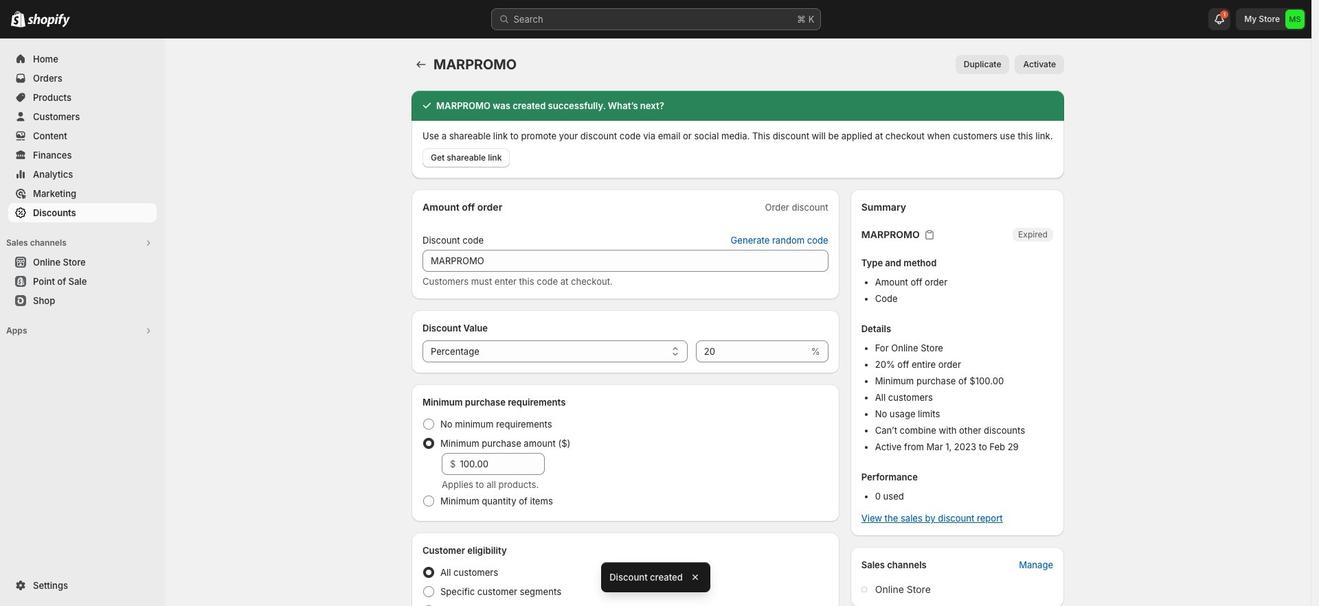 Task type: locate. For each thing, give the bounding box(es) containing it.
None text field
[[423, 250, 829, 272], [696, 341, 809, 363], [423, 250, 829, 272], [696, 341, 809, 363]]

shopify image
[[27, 14, 70, 27]]

0.00 text field
[[460, 454, 545, 476]]



Task type: describe. For each thing, give the bounding box(es) containing it.
shopify image
[[11, 11, 25, 27]]

my store image
[[1286, 10, 1305, 29]]



Task type: vqa. For each thing, say whether or not it's contained in the screenshot.
Shopify image
yes



